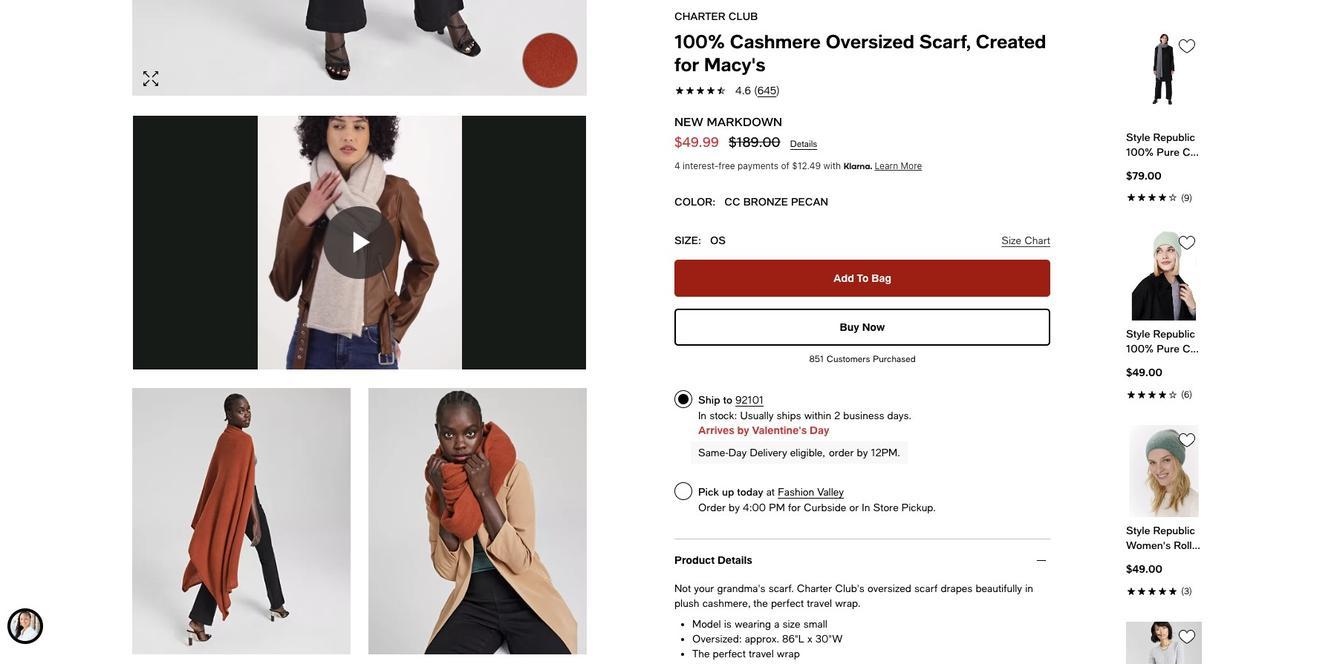 Task type: vqa. For each thing, say whether or not it's contained in the screenshot.
30"W
yes



Task type: locate. For each thing, give the bounding box(es) containing it.
style for (6)
[[1126, 328, 1150, 340]]

2 style from the top
[[1126, 328, 1150, 340]]

day inside the in stock: usually ships within 2 business days. arrives by valentine's day
[[810, 424, 829, 437]]

order
[[829, 447, 854, 459]]

charter up the 100%
[[674, 10, 726, 22]]

pecan
[[791, 195, 828, 208]]

0 vertical spatial for
[[674, 53, 699, 75]]

645
[[757, 85, 776, 97]]

2 vertical spatial by
[[729, 502, 740, 514]]

2 republic from the top
[[1153, 328, 1195, 340]]

the
[[692, 648, 710, 660]]

2 $49.00 from the top
[[1126, 563, 1162, 576]]

1 horizontal spatial travel
[[807, 598, 832, 610]]

0 horizontal spatial travel
[[749, 648, 774, 660]]

republic down women's rolled edge beanie - premium cashmere image
[[1153, 525, 1195, 537]]

is
[[724, 619, 732, 631]]

cashmere,
[[702, 598, 750, 610]]

0 vertical spatial by
[[737, 424, 749, 437]]

0 vertical spatial charter
[[674, 10, 726, 22]]

valentine's
[[752, 424, 807, 437]]

0 horizontal spatial for
[[674, 53, 699, 75]]

0 vertical spatial style republic link
[[1126, 130, 1202, 160]]

now
[[862, 321, 885, 334]]

details inside product details dropdown button
[[717, 554, 752, 567]]

add
[[833, 272, 854, 284]]

size:
[[674, 234, 701, 247]]

details
[[790, 139, 817, 149], [717, 554, 752, 567]]

republic for (3)
[[1153, 525, 1195, 537]]

1 vertical spatial by
[[857, 447, 868, 459]]

1 style republic from the top
[[1126, 131, 1195, 143]]

wearing
[[735, 619, 771, 631]]

style down women's rolled edge beanie - premium cashmere image
[[1126, 525, 1150, 537]]

cc bronze pecan color swatch image
[[522, 32, 578, 88]]

perfect down scarf.
[[771, 598, 804, 610]]

$49.99
[[674, 134, 719, 150]]

style down 100% pure cashmere women's ribbed cuff beanie "image"
[[1126, 328, 1150, 340]]

style up "$79.00"
[[1126, 131, 1150, 143]]

851 customers purchased
[[809, 354, 916, 365]]

100%
[[674, 30, 725, 52]]

by right order
[[857, 447, 868, 459]]

style republic
[[1126, 131, 1195, 143], [1126, 328, 1195, 340], [1126, 525, 1195, 537]]

style
[[1126, 131, 1150, 143], [1126, 328, 1150, 340], [1126, 525, 1150, 537]]

buy now
[[840, 321, 885, 334]]

order by 4:00 pm for curbside or in store pickup.
[[698, 502, 936, 514]]

today
[[737, 486, 763, 498]]

details link
[[790, 139, 817, 149]]

2 style republic from the top
[[1126, 328, 1195, 340]]

not
[[674, 583, 691, 595]]

by down usually
[[737, 424, 749, 437]]

3 style from the top
[[1126, 525, 1150, 537]]

2 style republic link from the top
[[1126, 327, 1202, 357]]

chart
[[1024, 235, 1050, 247]]

travel down approx.
[[749, 648, 774, 660]]

purchased
[[873, 354, 916, 365]]

travel up small
[[807, 598, 832, 610]]

travel
[[807, 598, 832, 610], [749, 648, 774, 660]]

1 republic from the top
[[1153, 131, 1195, 143]]

scarf
[[914, 583, 938, 595]]

size chart link
[[1002, 235, 1050, 247]]

style republic down 100% pure cashmere women's ribbed cuff beanie "image"
[[1126, 328, 1195, 340]]

charter right scarf.
[[797, 583, 832, 595]]

1 vertical spatial for
[[788, 502, 801, 514]]

same-
[[698, 447, 729, 459]]

women's 100% cashmere crewneck sweater, created for macy's image
[[1126, 622, 1202, 665]]

style republic for (3)
[[1126, 525, 1195, 537]]

model
[[692, 619, 721, 631]]

style republic link up 4.1667 out of 5 rating with 6 reviews image
[[1126, 327, 1202, 357]]

1 vertical spatial republic
[[1153, 328, 1195, 340]]

30"w
[[815, 634, 843, 645]]

pm
[[769, 502, 785, 514]]

a
[[774, 619, 779, 631]]

style for (9)
[[1126, 131, 1150, 143]]

day
[[810, 424, 829, 437], [729, 447, 747, 459]]

$49.00 up 5 out of 5 rating with 3 reviews image
[[1126, 563, 1162, 576]]

100% pure cashmere women's knitted scarf image
[[1126, 31, 1202, 107]]

by down up
[[729, 502, 740, 514]]

(6)
[[1181, 390, 1192, 400]]

$49.00
[[1126, 366, 1162, 379], [1126, 563, 1162, 576]]

0 vertical spatial perfect
[[771, 598, 804, 610]]

wrap
[[777, 648, 800, 660]]

ships
[[777, 410, 801, 422]]

1 horizontal spatial in
[[862, 502, 870, 514]]

style republic for (6)
[[1126, 328, 1195, 340]]

$189.00
[[729, 134, 780, 150]]

pickup.
[[902, 502, 936, 514]]

$49.00 up 4.1667 out of 5 rating with 6 reviews image
[[1126, 366, 1162, 379]]

0 horizontal spatial in
[[698, 410, 706, 422]]

0 vertical spatial style
[[1126, 131, 1150, 143]]

1 horizontal spatial day
[[810, 424, 829, 437]]

1 vertical spatial style republic link
[[1126, 327, 1202, 357]]

size
[[1002, 235, 1021, 247]]

1 horizontal spatial perfect
[[771, 598, 804, 610]]

0 vertical spatial $49.00
[[1126, 366, 1162, 379]]

full screen image
[[142, 70, 159, 88]]

2 vertical spatial style
[[1126, 525, 1150, 537]]

0 horizontal spatial perfect
[[713, 648, 746, 660]]

oversized
[[826, 30, 914, 52]]

details up $12.49
[[790, 139, 817, 149]]

charter inside not your grandma's scarf. charter club's oversized scarf drapes beautifully in plush cashmere, the perfect travel wrap.
[[797, 583, 832, 595]]

your
[[694, 583, 714, 595]]

for down fashion at the right bottom of page
[[788, 502, 801, 514]]

$12.49
[[792, 160, 821, 172]]

ship
[[698, 394, 720, 406]]

3 republic from the top
[[1153, 525, 1195, 537]]

2
[[834, 410, 840, 422]]

ship to 92101
[[698, 394, 764, 406]]

charter club - oversized cashmere scarf image
[[132, 0, 587, 95], [132, 388, 351, 655], [368, 388, 587, 655]]

1 vertical spatial travel
[[749, 648, 774, 660]]

0 vertical spatial republic
[[1153, 131, 1195, 143]]

for down the 100%
[[674, 53, 699, 75]]

style republic link up 5 out of 5 rating with 3 reviews image
[[1126, 524, 1202, 554]]

1 vertical spatial details
[[717, 554, 752, 567]]

1 horizontal spatial charter
[[797, 583, 832, 595]]

free
[[718, 160, 735, 172]]

markdown
[[707, 114, 782, 129]]

business
[[843, 410, 884, 422]]

same-day delivery eligible, order by 12pm.
[[698, 447, 900, 459]]

style republic link up "$79.00"
[[1126, 130, 1202, 160]]

perfect down oversized:
[[713, 648, 746, 660]]

stock:
[[710, 410, 737, 422]]

details up grandma's
[[717, 554, 752, 567]]

0 vertical spatial travel
[[807, 598, 832, 610]]

1 vertical spatial style republic
[[1126, 328, 1195, 340]]

0 vertical spatial details
[[790, 139, 817, 149]]

in down ship
[[698, 410, 706, 422]]

1 $49.00 from the top
[[1126, 366, 1162, 379]]

os
[[710, 234, 726, 247]]

republic up "$79.00"
[[1153, 131, 1195, 143]]

bronze
[[743, 195, 788, 208]]

0 vertical spatial style republic
[[1126, 131, 1195, 143]]

product
[[674, 554, 715, 567]]

1 vertical spatial charter
[[797, 583, 832, 595]]

1 vertical spatial $49.00
[[1126, 563, 1162, 576]]

day left delivery
[[729, 447, 747, 459]]

1 vertical spatial perfect
[[713, 648, 746, 660]]

by
[[737, 424, 749, 437], [857, 447, 868, 459], [729, 502, 740, 514]]

0 vertical spatial day
[[810, 424, 829, 437]]

style for (3)
[[1126, 525, 1150, 537]]

1 style from the top
[[1126, 131, 1150, 143]]

day down within
[[810, 424, 829, 437]]

interest-
[[683, 160, 718, 172]]

0 horizontal spatial details
[[717, 554, 752, 567]]

2 vertical spatial style republic link
[[1126, 524, 1202, 554]]

(9)
[[1181, 193, 1192, 203]]

size chart
[[1002, 235, 1050, 247]]

0 vertical spatial in
[[698, 410, 706, 422]]

the
[[753, 598, 768, 610]]

100% cashmere oversized scarf, created for macy's
[[674, 30, 1046, 75]]

size
[[782, 619, 800, 631]]

2 vertical spatial style republic
[[1126, 525, 1195, 537]]

style republic down women's rolled edge beanie - premium cashmere image
[[1126, 525, 1195, 537]]

for
[[674, 53, 699, 75], [788, 502, 801, 514]]

republic
[[1153, 131, 1195, 143], [1153, 328, 1195, 340], [1153, 525, 1195, 537]]

plush
[[674, 598, 699, 610]]

None radio
[[674, 391, 692, 409], [674, 483, 692, 501], [674, 391, 692, 409], [674, 483, 692, 501]]

3 style republic from the top
[[1126, 525, 1195, 537]]

grandma's
[[717, 583, 766, 595]]

style republic up "$79.00"
[[1126, 131, 1195, 143]]

or
[[849, 502, 859, 514]]

in right or
[[862, 502, 870, 514]]

5 out of 5 rating with 3 reviews image
[[1126, 583, 1202, 599]]

new
[[674, 114, 703, 129]]

video player region
[[132, 115, 587, 371]]

1 vertical spatial style
[[1126, 328, 1150, 340]]

republic for (9)
[[1153, 131, 1195, 143]]

1 vertical spatial day
[[729, 447, 747, 459]]

add to bag
[[833, 272, 891, 284]]

not your grandma's scarf. charter club's oversized scarf drapes beautifully in plush cashmere, the perfect travel wrap.
[[674, 583, 1033, 610]]

days.
[[887, 410, 912, 422]]

1 style republic link from the top
[[1126, 130, 1202, 160]]

3 style republic link from the top
[[1126, 524, 1202, 554]]

4.6 ( 645 )
[[735, 85, 780, 97]]

republic down 100% pure cashmere women's ribbed cuff beanie "image"
[[1153, 328, 1195, 340]]

2 vertical spatial republic
[[1153, 525, 1195, 537]]



Task type: describe. For each thing, give the bounding box(es) containing it.
(3)
[[1181, 587, 1192, 597]]

to
[[723, 394, 732, 406]]

arrives
[[698, 424, 734, 437]]

with
[[823, 160, 841, 172]]

100% cashmere oversized scarf, created for macy's heading
[[674, 30, 1050, 76]]

style republic link for (6)
[[1126, 327, 1202, 357]]

order
[[698, 502, 726, 514]]

add to bag button
[[674, 260, 1050, 297]]

buy now button
[[674, 309, 1050, 346]]

charter club
[[674, 10, 758, 22]]

to
[[857, 272, 869, 284]]

$49.00 for (3)
[[1126, 563, 1162, 576]]

club's
[[835, 583, 865, 595]]

valley
[[817, 487, 844, 498]]

more
[[901, 160, 922, 172]]

$49.00 for (6)
[[1126, 366, 1162, 379]]

4.1667 out of 5 rating with 6 reviews image
[[1126, 386, 1202, 402]]

fashion valley button
[[778, 487, 844, 498]]

women's rolled edge beanie - premium cashmere image
[[1126, 425, 1202, 518]]

fashion
[[778, 487, 814, 498]]

12pm.
[[871, 447, 900, 459]]

x
[[807, 634, 812, 645]]

model is wearing a size small oversized: approx. 86"l x 30"w the perfect travel wrap
[[692, 619, 843, 660]]

)
[[776, 85, 780, 97]]

pick
[[698, 486, 719, 498]]

of
[[781, 160, 790, 172]]

100% pure cashmere women's ribbed cuff beanie image
[[1126, 228, 1202, 321]]

for inside 100% cashmere oversized scarf, created for macy's
[[674, 53, 699, 75]]

cashmere
[[730, 30, 821, 52]]

up
[[722, 486, 734, 498]]

1 horizontal spatial for
[[788, 502, 801, 514]]

4
[[674, 160, 680, 172]]

color:
[[674, 195, 715, 208]]

perfect inside model is wearing a size small oversized: approx. 86"l x 30"w the perfect travel wrap
[[713, 648, 746, 660]]

4.2222 out of 5 rating with 9 reviews image
[[1126, 189, 1202, 205]]

curbside
[[804, 502, 846, 514]]

scarf.
[[769, 583, 794, 595]]

macy's
[[704, 53, 765, 75]]

style republic for (9)
[[1126, 131, 1195, 143]]

learn
[[875, 160, 898, 172]]

by inside the in stock: usually ships within 2 business days. arrives by valentine's day
[[737, 424, 749, 437]]

scarf,
[[919, 30, 971, 52]]

beautifully
[[976, 583, 1022, 595]]

republic for (6)
[[1153, 328, 1195, 340]]

1 horizontal spatial details
[[790, 139, 817, 149]]

style republic link for (3)
[[1126, 524, 1202, 554]]

buy
[[840, 321, 859, 334]]

oversized
[[868, 583, 911, 595]]

store
[[873, 502, 899, 514]]

4 interest-free payments of $12.49 with klarna. learn more
[[674, 160, 922, 172]]

delivery
[[750, 447, 787, 459]]

$79.00
[[1126, 169, 1162, 182]]

92101 button
[[735, 394, 764, 406]]

pick up                                                                       today at fashion valley
[[698, 486, 844, 498]]

86"l
[[782, 634, 804, 645]]

oversized:
[[692, 634, 742, 645]]

at
[[766, 487, 775, 498]]

created
[[976, 30, 1046, 52]]

approx.
[[745, 634, 779, 645]]

in
[[1025, 583, 1033, 595]]

customers
[[827, 354, 870, 365]]

0 horizontal spatial charter
[[674, 10, 726, 22]]

learn more button
[[875, 160, 922, 172]]

usually
[[740, 410, 774, 422]]

1 vertical spatial in
[[862, 502, 870, 514]]

product details
[[674, 554, 752, 567]]

4.6
[[735, 85, 751, 97]]

0 horizontal spatial day
[[729, 447, 747, 459]]

style republic link for (9)
[[1126, 130, 1202, 160]]

new markdown
[[674, 114, 782, 129]]

travel inside not your grandma's scarf. charter club's oversized scarf drapes beautifully in plush cashmere, the perfect travel wrap.
[[807, 598, 832, 610]]

perfect inside not your grandma's scarf. charter club's oversized scarf drapes beautifully in plush cashmere, the perfect travel wrap.
[[771, 598, 804, 610]]

in inside the in stock: usually ships within 2 business days. arrives by valentine's day
[[698, 410, 706, 422]]

wrap.
[[835, 598, 861, 610]]

cc bronze pecan
[[724, 195, 828, 208]]

club
[[729, 10, 758, 22]]

product details button
[[674, 540, 1050, 582]]

within
[[804, 410, 831, 422]]

(
[[754, 85, 757, 97]]

travel inside model is wearing a size small oversized: approx. 86"l x 30"w the perfect travel wrap
[[749, 648, 774, 660]]

851
[[809, 354, 824, 365]]

eligible,
[[790, 447, 825, 459]]



